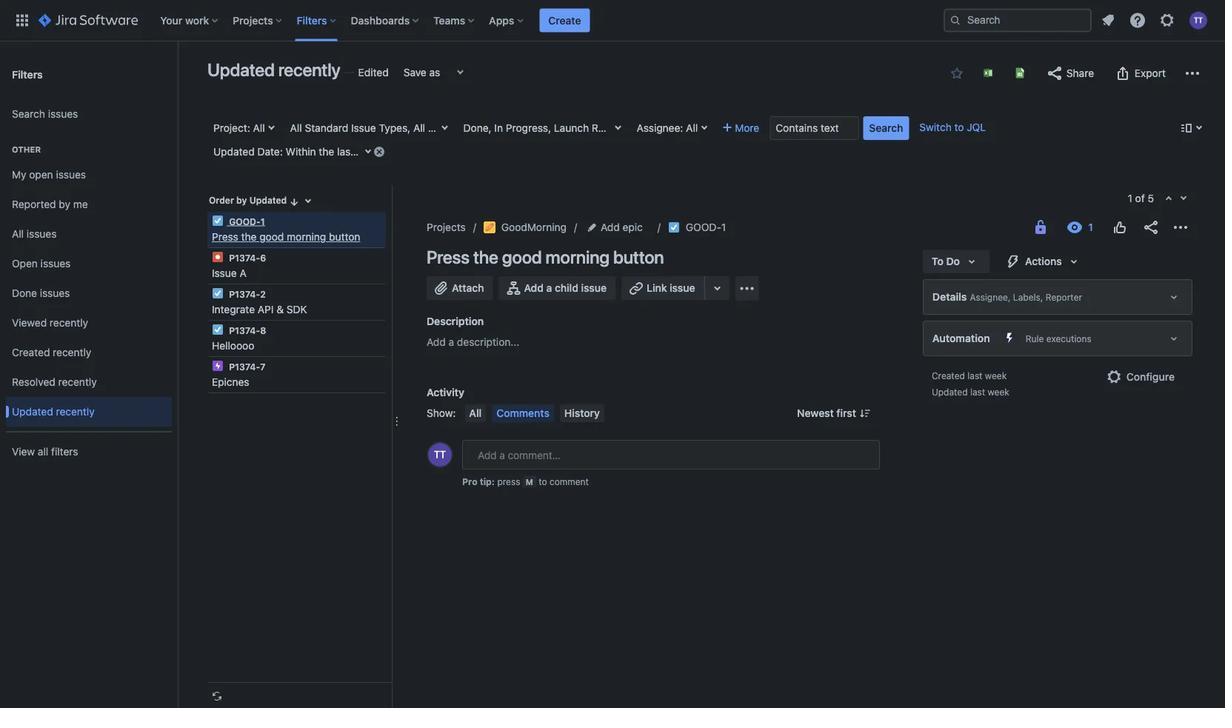 Task type: vqa. For each thing, say whether or not it's contained in the screenshot.
LAST to the top
yes



Task type: describe. For each thing, give the bounding box(es) containing it.
filters inside popup button
[[297, 14, 327, 26]]

updated recently inside other group
[[12, 406, 95, 418]]

ready,
[[592, 122, 624, 134]]

last for the
[[337, 146, 354, 158]]

work
[[185, 14, 209, 26]]

link
[[647, 282, 667, 294]]

projects for projects dropdown button
[[233, 14, 273, 26]]

epic,
[[562, 122, 586, 134]]

all issues
[[12, 228, 57, 240]]

export button
[[1107, 61, 1174, 85]]

as
[[429, 66, 440, 79]]

attach button
[[427, 276, 493, 300]]

0 vertical spatial good
[[259, 231, 284, 243]]

recently for updated recently link
[[56, 406, 95, 418]]

created last week updated last week
[[932, 370, 1010, 397]]

to inside dropdown button
[[932, 255, 944, 267]]

your
[[160, 14, 182, 26]]

updated inside order by updated link
[[249, 195, 287, 206]]

1 horizontal spatial the
[[319, 146, 334, 158]]

api
[[258, 303, 274, 316]]

1 up link web pages and more image at the right top
[[722, 221, 726, 233]]

actions
[[1025, 255, 1062, 267]]

good- inside good-1 link
[[686, 221, 722, 233]]

create
[[548, 14, 581, 26]]

viewed recently
[[12, 317, 88, 329]]

your profile and settings image
[[1190, 11, 1208, 29]]

0 horizontal spatial morning
[[287, 231, 326, 243]]

more
[[735, 122, 760, 134]]

0 vertical spatial updated recently
[[207, 59, 341, 80]]

0 vertical spatial press
[[212, 231, 238, 243]]

7
[[260, 362, 265, 372]]

me
[[73, 198, 88, 210]]

my open issues
[[12, 169, 86, 181]]

details
[[933, 291, 967, 303]]

details assignee, labels, reporter
[[933, 291, 1082, 303]]

test,
[[679, 122, 703, 134]]

project:
[[213, 122, 250, 134]]

do inside 'dropdown button'
[[720, 122, 733, 134]]

created for created recently
[[12, 346, 50, 359]]

executions
[[1047, 333, 1092, 344]]

p1374-2
[[227, 289, 266, 299]]

0 vertical spatial button
[[329, 231, 360, 243]]

comments button
[[492, 405, 554, 422]]

open in google sheets image
[[1014, 67, 1026, 79]]

profile image of terry turtle image
[[428, 443, 452, 467]]

by for reported
[[59, 198, 70, 210]]

reported by me link
[[6, 190, 172, 219]]

view
[[12, 446, 35, 458]]

settings image
[[1159, 11, 1177, 29]]

0 horizontal spatial to
[[539, 476, 547, 487]]

create button
[[540, 9, 590, 32]]

task image left good-1 link
[[668, 222, 680, 233]]

date:
[[257, 146, 283, 158]]

do inside dropdown button
[[946, 255, 960, 267]]

assignee: all
[[637, 122, 698, 134]]

done,                                 in progress,                                 launch ready,                                 launched,                                 test,                                 to do
[[463, 122, 733, 134]]

small image inside order by updated link
[[288, 196, 300, 208]]

menu bar containing all
[[462, 405, 607, 422]]

save as
[[404, 66, 440, 79]]

tip:
[[480, 476, 495, 487]]

rule executions
[[1026, 333, 1092, 344]]

updated recently link
[[6, 397, 172, 427]]

view all filters link
[[6, 437, 172, 467]]

my
[[12, 169, 26, 181]]

projects link
[[427, 219, 466, 236]]

primary element
[[9, 0, 944, 41]]

newest first
[[797, 407, 856, 419]]

projects button
[[228, 9, 288, 32]]

order by updated link
[[207, 191, 302, 209]]

updated down projects dropdown button
[[207, 59, 275, 80]]

p1374-8
[[227, 325, 266, 336]]

history button
[[560, 405, 604, 422]]

0 vertical spatial press the good morning button
[[212, 231, 360, 243]]

rule
[[1026, 333, 1044, 344]]

0 vertical spatial week
[[365, 146, 389, 158]]

save as button
[[396, 61, 448, 84]]

1 left remove criteria 'icon'
[[357, 146, 362, 158]]

order by updated
[[209, 195, 287, 206]]

switch to jql link
[[920, 121, 986, 133]]

projects for projects link
[[427, 221, 466, 233]]

next issue 'p1374-6' ( type 'j' ) image
[[1178, 193, 1190, 204]]

to do button
[[923, 250, 990, 273]]

bug image
[[212, 251, 224, 263]]

child
[[555, 282, 579, 294]]

Search field
[[944, 9, 1092, 32]]

issues for open issues
[[41, 258, 71, 270]]

1 horizontal spatial good
[[502, 247, 542, 267]]

add for add a child issue
[[524, 282, 544, 294]]

reporter
[[1046, 292, 1082, 302]]

p1374- for issue a
[[229, 253, 260, 263]]

resolved
[[12, 376, 55, 388]]

issue a
[[212, 267, 247, 279]]

task image for press the good morning button
[[212, 215, 224, 227]]

banner containing your work
[[0, 0, 1225, 41]]

1 issue from the left
[[581, 282, 607, 294]]

order
[[209, 195, 234, 206]]

2 task from the left
[[619, 122, 641, 134]]

0 horizontal spatial the
[[241, 231, 257, 243]]

integrate api & sdk
[[212, 303, 307, 316]]

standard
[[305, 122, 348, 134]]

all issues link
[[6, 219, 172, 249]]

2 vertical spatial week
[[988, 387, 1010, 397]]

teams button
[[429, 9, 480, 32]]

search image
[[950, 14, 962, 26]]

other
[[12, 145, 41, 154]]

labels,
[[1013, 292, 1043, 302]]

0 vertical spatial small image
[[951, 67, 963, 79]]

copy link to issue image
[[723, 221, 735, 233]]

add a description...
[[427, 336, 520, 348]]

sidebar navigation image
[[162, 59, 194, 89]]

issues for search issues
[[48, 108, 78, 120]]

save
[[404, 66, 427, 79]]

export
[[1135, 67, 1166, 79]]

1 of 5
[[1128, 192, 1154, 204]]

to do
[[932, 255, 960, 267]]

0 horizontal spatial filters
[[12, 68, 43, 80]]

recently for viewed recently link
[[50, 317, 88, 329]]

your work
[[160, 14, 209, 26]]

task image for integrate api & sdk
[[212, 287, 224, 299]]

all up date:
[[253, 122, 265, 134]]

updated inside updated recently link
[[12, 406, 53, 418]]

by for order
[[236, 195, 247, 206]]

all button
[[465, 405, 486, 422]]

activity
[[427, 386, 464, 399]]

switch to jql
[[920, 121, 986, 133]]

goodmorning
[[501, 221, 567, 233]]

1 vertical spatial week
[[985, 370, 1007, 381]]

remove criteria image
[[373, 146, 385, 157]]

1 vertical spatial last
[[968, 370, 983, 381]]

1 vertical spatial button
[[613, 247, 664, 267]]

p1374- for integrate api & sdk
[[229, 289, 260, 299]]

history
[[564, 407, 600, 419]]

0 horizontal spatial good-
[[229, 216, 261, 227]]

configure link
[[1097, 365, 1184, 389]]

search issues link
[[6, 99, 172, 129]]

sub-
[[428, 122, 451, 134]]

search for search
[[869, 122, 903, 134]]

1 horizontal spatial to
[[955, 121, 964, 133]]

link web pages and more image
[[709, 279, 726, 297]]

not available - this is the first issue image
[[1163, 193, 1175, 205]]

1 down order by updated link
[[261, 216, 265, 227]]

add app image
[[738, 280, 756, 297]]



Task type: locate. For each thing, give the bounding box(es) containing it.
a for description...
[[449, 336, 454, 348]]

created recently link
[[6, 338, 172, 367]]

search inside button
[[869, 122, 903, 134]]

1 vertical spatial do
[[946, 255, 960, 267]]

created down viewed
[[12, 346, 50, 359]]

created inside 'link'
[[12, 346, 50, 359]]

banner
[[0, 0, 1225, 41]]

1 vertical spatial the
[[241, 231, 257, 243]]

to right test,
[[705, 122, 717, 134]]

1 vertical spatial search
[[869, 122, 903, 134]]

do left more
[[720, 122, 733, 134]]

task image for helloooo
[[212, 324, 224, 336]]

0 horizontal spatial press the good morning button
[[212, 231, 360, 243]]

0 horizontal spatial types,
[[379, 122, 411, 134]]

recently down viewed recently link
[[53, 346, 91, 359]]

0 horizontal spatial projects
[[233, 14, 273, 26]]

1 horizontal spatial a
[[546, 282, 552, 294]]

dashboards
[[351, 14, 410, 26]]

0 horizontal spatial created
[[12, 346, 50, 359]]

1 horizontal spatial button
[[613, 247, 664, 267]]

1 horizontal spatial updated recently
[[207, 59, 341, 80]]

good-1 up link web pages and more image at the right top
[[686, 221, 726, 233]]

1 vertical spatial morning
[[546, 247, 610, 267]]

all right assignee:
[[686, 122, 698, 134]]

2 types, from the left
[[503, 122, 535, 134]]

notifications image
[[1099, 11, 1117, 29]]

p1374- up epicnes
[[229, 362, 260, 372]]

task image
[[212, 215, 224, 227], [668, 222, 680, 233], [212, 287, 224, 299], [212, 324, 224, 336]]

1 vertical spatial add
[[524, 282, 544, 294]]

6
[[260, 253, 266, 263]]

to inside 'dropdown button'
[[705, 122, 717, 134]]

0 horizontal spatial good
[[259, 231, 284, 243]]

1 vertical spatial projects
[[427, 221, 466, 233]]

0 horizontal spatial updated recently
[[12, 406, 95, 418]]

viewed
[[12, 317, 47, 329]]

progress,
[[506, 122, 551, 134]]

all up open
[[12, 228, 24, 240]]

&
[[277, 303, 284, 316]]

goodmorning image
[[484, 222, 495, 233]]

comment
[[550, 476, 589, 487]]

add a child issue
[[524, 282, 607, 294]]

teams
[[434, 14, 465, 26]]

1 left of
[[1128, 192, 1133, 204]]

created down automation
[[932, 370, 965, 381]]

1 horizontal spatial projects
[[427, 221, 466, 233]]

search issues
[[12, 108, 78, 120]]

week
[[365, 146, 389, 158], [985, 370, 1007, 381], [988, 387, 1010, 397]]

1 horizontal spatial do
[[946, 255, 960, 267]]

recently up created recently
[[50, 317, 88, 329]]

projects right work
[[233, 14, 273, 26]]

created recently
[[12, 346, 91, 359]]

morning up child
[[546, 247, 610, 267]]

filters button
[[292, 9, 342, 32]]

details element
[[923, 279, 1193, 315]]

0 horizontal spatial search
[[12, 108, 45, 120]]

issue
[[581, 282, 607, 294], [670, 282, 695, 294]]

recently for created recently 'link'
[[53, 346, 91, 359]]

filters
[[51, 446, 78, 458]]

0 vertical spatial add
[[601, 221, 620, 233]]

0 vertical spatial created
[[12, 346, 50, 359]]

task right story,
[[619, 122, 641, 134]]

2 horizontal spatial issue
[[475, 122, 500, 134]]

morning down order by updated link
[[287, 231, 326, 243]]

recently down filters popup button
[[278, 59, 341, 80]]

m
[[526, 477, 533, 487]]

0 horizontal spatial small image
[[288, 196, 300, 208]]

5
[[1148, 192, 1154, 204]]

1 task from the left
[[451, 122, 473, 134]]

1 vertical spatial good
[[502, 247, 542, 267]]

share link
[[1039, 61, 1102, 85]]

0 horizontal spatial button
[[329, 231, 360, 243]]

comments
[[497, 407, 550, 419]]

0 vertical spatial the
[[319, 146, 334, 158]]

by right order at the left top
[[236, 195, 247, 206]]

updated right order at the left top
[[249, 195, 287, 206]]

0 horizontal spatial by
[[59, 198, 70, 210]]

project: all
[[213, 122, 265, 134]]

types, up remove criteria 'icon'
[[379, 122, 411, 134]]

last
[[337, 146, 354, 158], [968, 370, 983, 381], [971, 387, 985, 397]]

a left child
[[546, 282, 552, 294]]

p1374- for helloooo
[[229, 325, 260, 336]]

search for search issues
[[12, 108, 45, 120]]

issue right child
[[581, 282, 607, 294]]

0 vertical spatial last
[[337, 146, 354, 158]]

add for add a description...
[[427, 336, 446, 348]]

recently for resolved recently link
[[58, 376, 97, 388]]

vote options: no one has voted for this issue yet. image
[[1111, 219, 1129, 236]]

menu bar
[[462, 405, 607, 422]]

filters right projects dropdown button
[[297, 14, 327, 26]]

good up 6
[[259, 231, 284, 243]]

by inside other group
[[59, 198, 70, 210]]

1 horizontal spatial created
[[932, 370, 965, 381]]

0 horizontal spatial task
[[451, 122, 473, 134]]

good- left "copy link to issue" image
[[686, 221, 722, 233]]

0 horizontal spatial good-1
[[227, 216, 265, 227]]

actions image
[[1172, 219, 1190, 236]]

goodmorning link
[[484, 219, 567, 236]]

story,
[[588, 122, 616, 134]]

1 horizontal spatial good-1
[[686, 221, 726, 233]]

1 types, from the left
[[379, 122, 411, 134]]

0 horizontal spatial add
[[427, 336, 446, 348]]

issues
[[48, 108, 78, 120], [56, 169, 86, 181], [27, 228, 57, 240], [41, 258, 71, 270], [40, 287, 70, 299]]

Search issues using keywords text field
[[770, 116, 859, 140]]

1 vertical spatial press
[[427, 247, 470, 267]]

within
[[286, 146, 316, 158]]

view all filters
[[12, 446, 78, 458]]

a for child
[[546, 282, 552, 294]]

switch
[[920, 121, 952, 133]]

1 horizontal spatial good-
[[686, 221, 722, 233]]

good down goodmorning link
[[502, 247, 542, 267]]

to up details
[[932, 255, 944, 267]]

updated recently down resolved recently
[[12, 406, 95, 418]]

created for created last week updated last week
[[932, 370, 965, 381]]

open issues
[[12, 258, 71, 270]]

0 horizontal spatial issue
[[581, 282, 607, 294]]

1 horizontal spatial search
[[869, 122, 903, 134]]

created
[[12, 346, 50, 359], [932, 370, 965, 381]]

small image
[[951, 67, 963, 79], [288, 196, 300, 208]]

0 vertical spatial projects
[[233, 14, 273, 26]]

search up the 'other'
[[12, 108, 45, 120]]

2 horizontal spatial add
[[601, 221, 620, 233]]

link issue
[[647, 282, 695, 294]]

all standard issue types,                                 all sub-task issue types,                                 bug,                                 epic,                                 story,                                 task button
[[284, 116, 641, 140]]

projects left goodmorning icon
[[427, 221, 466, 233]]

updated down "resolved"
[[12, 406, 53, 418]]

all standard issue types,                                 all sub-task issue types,                                 bug,                                 epic,                                 story,                                 task
[[290, 122, 641, 134]]

actions button
[[996, 250, 1092, 273]]

updated down project:
[[213, 146, 255, 158]]

issue left the progress,
[[475, 122, 500, 134]]

p1374-7
[[227, 362, 265, 372]]

automation element
[[923, 321, 1193, 356]]

my open issues link
[[6, 160, 172, 190]]

0 horizontal spatial do
[[720, 122, 733, 134]]

recently down resolved recently link
[[56, 406, 95, 418]]

press the good morning button up 6
[[212, 231, 360, 243]]

1 horizontal spatial issue
[[351, 122, 376, 134]]

by left 'me'
[[59, 198, 70, 210]]

search left the switch
[[869, 122, 903, 134]]

to right m
[[539, 476, 547, 487]]

1 vertical spatial filters
[[12, 68, 43, 80]]

updated recently
[[207, 59, 341, 80], [12, 406, 95, 418]]

task
[[451, 122, 473, 134], [619, 122, 641, 134]]

configure
[[1127, 371, 1175, 383]]

bug,
[[538, 122, 559, 134]]

0 vertical spatial search
[[12, 108, 45, 120]]

add left the epic
[[601, 221, 620, 233]]

1 vertical spatial updated recently
[[12, 406, 95, 418]]

add left child
[[524, 282, 544, 294]]

1 horizontal spatial by
[[236, 195, 247, 206]]

2 horizontal spatial the
[[473, 247, 498, 267]]

task image up the integrate
[[212, 287, 224, 299]]

1 horizontal spatial press the good morning button
[[427, 247, 664, 267]]

0 vertical spatial to
[[705, 122, 717, 134]]

last for updated
[[971, 387, 985, 397]]

filters
[[297, 14, 327, 26], [12, 68, 43, 80]]

the up p1374-6
[[241, 231, 257, 243]]

open
[[29, 169, 53, 181]]

1 horizontal spatial add
[[524, 282, 544, 294]]

types, right 'in'
[[503, 122, 535, 134]]

0 horizontal spatial issue
[[212, 267, 237, 279]]

updated recently down projects dropdown button
[[207, 59, 341, 80]]

to
[[955, 121, 964, 133], [539, 476, 547, 487]]

issue
[[351, 122, 376, 134], [475, 122, 500, 134], [212, 267, 237, 279]]

press the good morning button down "goodmorning"
[[427, 247, 664, 267]]

0 horizontal spatial press
[[212, 231, 238, 243]]

add down the description
[[427, 336, 446, 348]]

a down the description
[[449, 336, 454, 348]]

add inside dropdown button
[[601, 221, 620, 233]]

p1374- for epicnes
[[229, 362, 260, 372]]

task image up 'helloooo'
[[212, 324, 224, 336]]

updated
[[207, 59, 275, 80], [213, 146, 255, 158], [249, 195, 287, 206], [932, 387, 968, 397], [12, 406, 53, 418]]

recently inside 'link'
[[53, 346, 91, 359]]

1 vertical spatial press the good morning button
[[427, 247, 664, 267]]

filters up search issues
[[12, 68, 43, 80]]

the down goodmorning icon
[[473, 247, 498, 267]]

other group
[[6, 129, 172, 431]]

2 issue from the left
[[670, 282, 695, 294]]

issues for all issues
[[27, 228, 57, 240]]

2 p1374- from the top
[[229, 289, 260, 299]]

projects inside dropdown button
[[233, 14, 273, 26]]

all inside other group
[[12, 228, 24, 240]]

0 vertical spatial do
[[720, 122, 733, 134]]

press down projects link
[[427, 247, 470, 267]]

press up bug icon
[[212, 231, 238, 243]]

1 horizontal spatial types,
[[503, 122, 535, 134]]

jql
[[967, 121, 986, 133]]

epic image
[[212, 360, 224, 372]]

good- down order by updated on the left top
[[229, 216, 261, 227]]

dashboards button
[[346, 9, 425, 32]]

updated inside created last week updated last week
[[932, 387, 968, 397]]

updated down automation
[[932, 387, 968, 397]]

all
[[38, 446, 48, 458]]

1 horizontal spatial morning
[[546, 247, 610, 267]]

issue right link
[[670, 282, 695, 294]]

epicnes
[[212, 376, 249, 388]]

updated date: within the last 1 week
[[213, 146, 389, 158]]

open in microsoft excel image
[[982, 67, 994, 79]]

1 horizontal spatial to
[[932, 255, 944, 267]]

small image left "open in microsoft excel" icon
[[951, 67, 963, 79]]

p1374- up 'helloooo'
[[229, 325, 260, 336]]

all left sub- on the top left
[[413, 122, 425, 134]]

appswitcher icon image
[[13, 11, 31, 29]]

p1374- up the integrate
[[229, 289, 260, 299]]

all inside button
[[469, 407, 482, 419]]

done issues
[[12, 287, 70, 299]]

1 vertical spatial small image
[[288, 196, 300, 208]]

add for add epic
[[601, 221, 620, 233]]

1 horizontal spatial press
[[427, 247, 470, 267]]

1 horizontal spatial small image
[[951, 67, 963, 79]]

recently down created recently 'link'
[[58, 376, 97, 388]]

small image right order by updated on the left top
[[288, 196, 300, 208]]

all right show:
[[469, 407, 482, 419]]

add inside button
[[524, 282, 544, 294]]

newest first image
[[859, 407, 871, 419]]

created inside created last week updated last week
[[932, 370, 965, 381]]

resolved recently link
[[6, 367, 172, 397]]

to left jql
[[955, 121, 964, 133]]

jira software image
[[39, 11, 138, 29], [39, 11, 138, 29]]

press
[[497, 476, 520, 487]]

the down standard
[[319, 146, 334, 158]]

search button
[[863, 116, 909, 140]]

2 vertical spatial add
[[427, 336, 446, 348]]

1 vertical spatial to
[[539, 476, 547, 487]]

1 p1374- from the top
[[229, 253, 260, 263]]

done,                                 in progress,                                 launch ready,                                 launched,                                 test,                                 to do button
[[458, 116, 733, 140]]

0 vertical spatial morning
[[287, 231, 326, 243]]

add epic button
[[585, 219, 647, 236]]

1 vertical spatial a
[[449, 336, 454, 348]]

3 p1374- from the top
[[229, 325, 260, 336]]

1 vertical spatial to
[[932, 255, 944, 267]]

0 vertical spatial to
[[955, 121, 964, 133]]

morning
[[287, 231, 326, 243], [546, 247, 610, 267]]

reported
[[12, 198, 56, 210]]

1 horizontal spatial issue
[[670, 282, 695, 294]]

in
[[494, 122, 503, 134]]

good-1 down order by updated on the left top
[[227, 216, 265, 227]]

issue down bug icon
[[212, 267, 237, 279]]

issue up remove criteria 'icon'
[[351, 122, 376, 134]]

p1374- up a
[[229, 253, 260, 263]]

0 horizontal spatial to
[[705, 122, 717, 134]]

share
[[1067, 67, 1094, 79]]

all up within
[[290, 122, 302, 134]]

pro
[[462, 476, 478, 487]]

add a child issue button
[[499, 276, 616, 300]]

0 vertical spatial filters
[[297, 14, 327, 26]]

first
[[837, 407, 856, 419]]

done
[[12, 287, 37, 299]]

a inside add a child issue button
[[546, 282, 552, 294]]

description
[[427, 315, 484, 327]]

good
[[259, 231, 284, 243], [502, 247, 542, 267]]

Add a comment… field
[[462, 440, 880, 470]]

0 vertical spatial a
[[546, 282, 552, 294]]

do
[[720, 122, 733, 134], [946, 255, 960, 267]]

pro tip: press m to comment
[[462, 476, 589, 487]]

issues for done issues
[[40, 287, 70, 299]]

help image
[[1129, 11, 1147, 29]]

task image down order at the left top
[[212, 215, 224, 227]]

to
[[705, 122, 717, 134], [932, 255, 944, 267]]

2 vertical spatial the
[[473, 247, 498, 267]]

4 p1374- from the top
[[229, 362, 260, 372]]

1 horizontal spatial task
[[619, 122, 641, 134]]

do up details
[[946, 255, 960, 267]]

1 vertical spatial created
[[932, 370, 965, 381]]

2 vertical spatial last
[[971, 387, 985, 397]]

show:
[[427, 407, 456, 419]]

sdk
[[287, 303, 307, 316]]

task left 'in'
[[451, 122, 473, 134]]

0 horizontal spatial a
[[449, 336, 454, 348]]

1 horizontal spatial filters
[[297, 14, 327, 26]]

share image
[[1142, 219, 1160, 236]]



